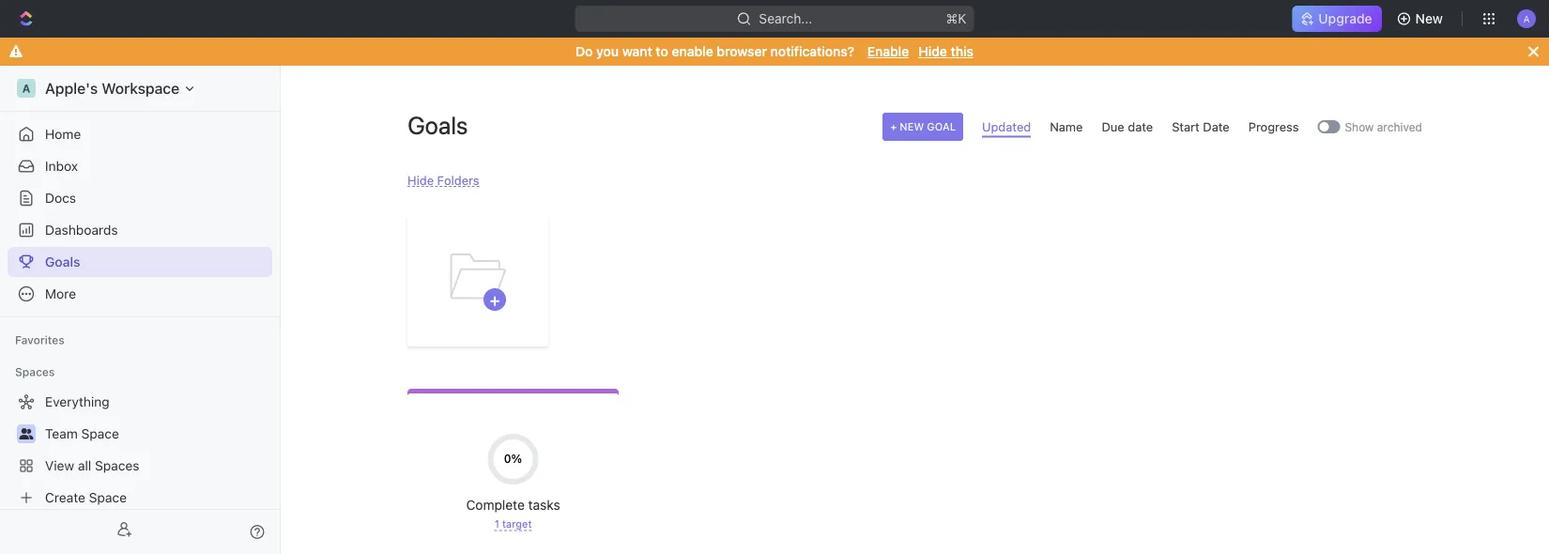 Task type: describe. For each thing, give the bounding box(es) containing it.
do
[[576, 44, 593, 59]]

complete tasks 1 target
[[466, 497, 560, 530]]

1
[[495, 518, 499, 530]]

space for team space
[[81, 426, 119, 441]]

show
[[1345, 120, 1374, 133]]

+ for +
[[490, 289, 500, 309]]

goals link
[[8, 247, 272, 277]]

more
[[45, 286, 76, 301]]

0 vertical spatial goals
[[408, 110, 468, 139]]

0 vertical spatial hide
[[919, 44, 947, 59]]

goals inside sidebar navigation
[[45, 254, 80, 269]]

folders
[[437, 173, 479, 187]]

favorites button
[[8, 329, 72, 351]]

view all spaces
[[45, 458, 139, 473]]

start
[[1172, 120, 1200, 134]]

everything
[[45, 394, 110, 409]]

apple's
[[45, 79, 98, 97]]

everything link
[[8, 387, 269, 417]]

view
[[45, 458, 74, 473]]

hide folders
[[408, 173, 479, 187]]

a inside dropdown button
[[1524, 13, 1530, 24]]

tasks
[[528, 497, 560, 512]]

due
[[1102, 120, 1125, 134]]

enable
[[672, 44, 713, 59]]

inbox
[[45, 158, 78, 174]]

search...
[[759, 11, 813, 26]]

date
[[1203, 120, 1230, 134]]

you
[[596, 44, 619, 59]]

create
[[45, 490, 85, 505]]

due date
[[1102, 120, 1153, 134]]

date
[[1128, 120, 1153, 134]]

all
[[78, 458, 91, 473]]

a inside navigation
[[22, 82, 30, 95]]

archived
[[1377, 120, 1422, 133]]

0 vertical spatial spaces
[[15, 365, 55, 378]]

want
[[622, 44, 652, 59]]

dashboards link
[[8, 215, 272, 245]]

home
[[45, 126, 81, 142]]

home link
[[8, 119, 272, 149]]

progress
[[1249, 120, 1299, 134]]



Task type: locate. For each thing, give the bounding box(es) containing it.
upgrade
[[1319, 11, 1372, 26]]

new inside button
[[1416, 11, 1443, 26]]

space inside team space 'link'
[[81, 426, 119, 441]]

tree
[[8, 387, 272, 513]]

apple's workspace, , element
[[17, 79, 36, 98]]

space inside create space link
[[89, 490, 127, 505]]

user group image
[[19, 428, 33, 439]]

create space link
[[8, 483, 269, 513]]

0 horizontal spatial hide
[[408, 173, 434, 187]]

team
[[45, 426, 78, 441]]

1 horizontal spatial hide
[[919, 44, 947, 59]]

0 horizontal spatial goals
[[45, 254, 80, 269]]

sidebar navigation
[[0, 66, 285, 554]]

0 horizontal spatial spaces
[[15, 365, 55, 378]]

1 horizontal spatial new
[[1416, 11, 1443, 26]]

dashboards
[[45, 222, 118, 238]]

new left goal in the right top of the page
[[900, 121, 924, 133]]

target
[[502, 518, 532, 530]]

spaces right all
[[95, 458, 139, 473]]

0 vertical spatial space
[[81, 426, 119, 441]]

goals
[[408, 110, 468, 139], [45, 254, 80, 269]]

new button
[[1389, 4, 1455, 34]]

1 vertical spatial hide
[[408, 173, 434, 187]]

1 horizontal spatial a
[[1524, 13, 1530, 24]]

start date
[[1172, 120, 1230, 134]]

this
[[951, 44, 974, 59]]

+ for + new goal
[[890, 121, 897, 133]]

0 vertical spatial new
[[1416, 11, 1443, 26]]

1 vertical spatial goals
[[45, 254, 80, 269]]

enable
[[867, 44, 909, 59]]

new
[[1416, 11, 1443, 26], [900, 121, 924, 133]]

upgrade link
[[1292, 6, 1382, 32]]

more button
[[8, 279, 272, 309]]

name
[[1050, 120, 1083, 134]]

team space link
[[45, 419, 269, 449]]

1 horizontal spatial +
[[890, 121, 897, 133]]

1 vertical spatial +
[[490, 289, 500, 309]]

goals up the more
[[45, 254, 80, 269]]

space for create space
[[89, 490, 127, 505]]

1 vertical spatial new
[[900, 121, 924, 133]]

show archived
[[1345, 120, 1422, 133]]

to
[[656, 44, 668, 59]]

1 vertical spatial a
[[22, 82, 30, 95]]

spaces
[[15, 365, 55, 378], [95, 458, 139, 473]]

team space
[[45, 426, 119, 441]]

0 vertical spatial +
[[890, 121, 897, 133]]

a
[[1524, 13, 1530, 24], [22, 82, 30, 95]]

1 horizontal spatial spaces
[[95, 458, 139, 473]]

+
[[890, 121, 897, 133], [490, 289, 500, 309]]

docs link
[[8, 183, 272, 213]]

updated
[[982, 120, 1031, 134]]

new right upgrade
[[1416, 11, 1443, 26]]

spaces down favorites button
[[15, 365, 55, 378]]

hide
[[919, 44, 947, 59], [408, 173, 434, 187]]

hide left folders at the top left of page
[[408, 173, 434, 187]]

1 vertical spatial space
[[89, 490, 127, 505]]

0 vertical spatial a
[[1524, 13, 1530, 24]]

hide left this
[[919, 44, 947, 59]]

1 vertical spatial spaces
[[95, 458, 139, 473]]

workspace
[[102, 79, 179, 97]]

complete
[[466, 497, 525, 512]]

view all spaces link
[[8, 451, 269, 481]]

a button
[[1512, 4, 1542, 34]]

space down view all spaces on the left bottom of page
[[89, 490, 127, 505]]

goals up hide folders
[[408, 110, 468, 139]]

0 horizontal spatial a
[[22, 82, 30, 95]]

tree inside sidebar navigation
[[8, 387, 272, 513]]

favorites
[[15, 333, 65, 346]]

0 horizontal spatial +
[[490, 289, 500, 309]]

notifications?
[[771, 44, 855, 59]]

browser
[[717, 44, 767, 59]]

+ new goal
[[890, 121, 956, 133]]

create space
[[45, 490, 127, 505]]

⌘k
[[946, 11, 967, 26]]

tree containing everything
[[8, 387, 272, 513]]

do you want to enable browser notifications? enable hide this
[[576, 44, 974, 59]]

0 horizontal spatial new
[[900, 121, 924, 133]]

space up view all spaces on the left bottom of page
[[81, 426, 119, 441]]

goal
[[927, 121, 956, 133]]

apple's workspace
[[45, 79, 179, 97]]

inbox link
[[8, 151, 272, 181]]

space
[[81, 426, 119, 441], [89, 490, 127, 505]]

docs
[[45, 190, 76, 206]]

1 horizontal spatial goals
[[408, 110, 468, 139]]



Task type: vqa. For each thing, say whether or not it's contained in the screenshot.
Space
yes



